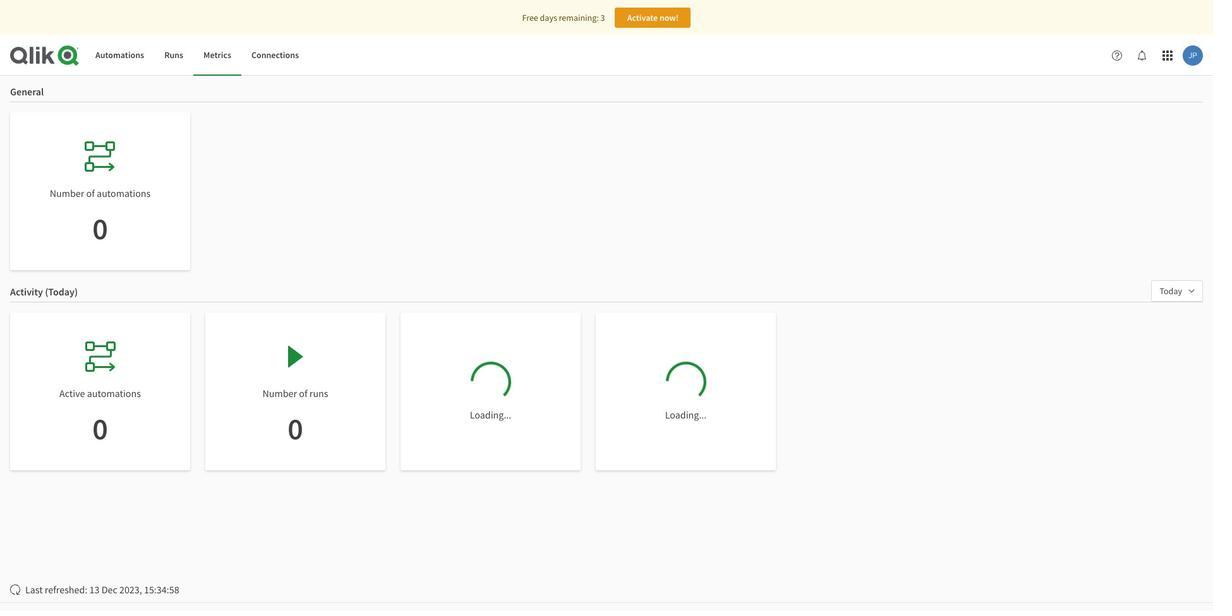 Task type: locate. For each thing, give the bounding box(es) containing it.
runs
[[310, 388, 328, 400]]

refreshed:
[[45, 584, 87, 597]]

duration
[[680, 388, 716, 400]]

0 horizontal spatial of
[[86, 187, 95, 200]]

0 vertical spatial of
[[86, 187, 95, 200]]

activity (today)
[[10, 286, 78, 298]]

connections button
[[241, 35, 309, 76]]

3
[[601, 12, 605, 23]]

1 vertical spatial of
[[299, 388, 308, 400]]

now!
[[660, 12, 679, 23]]

days
[[540, 12, 557, 23]]

1 vertical spatial automations
[[87, 388, 141, 400]]

active automations
[[59, 388, 141, 400]]

metrics
[[204, 49, 231, 61]]

1 horizontal spatial of
[[299, 388, 308, 400]]

activate now! link
[[615, 8, 691, 28]]

0 vertical spatial number
[[50, 187, 84, 200]]

tab list
[[85, 35, 309, 76]]

last
[[25, 584, 43, 597]]

number
[[50, 187, 84, 200], [263, 388, 297, 400]]

dec
[[102, 584, 117, 597]]

of
[[86, 187, 95, 200], [299, 388, 308, 400]]

1 vertical spatial number
[[263, 388, 297, 400]]

automations
[[97, 187, 151, 200], [87, 388, 141, 400]]

0 horizontal spatial number
[[50, 187, 84, 200]]

automations
[[95, 49, 144, 61]]

1 horizontal spatial number
[[263, 388, 297, 400]]

number for number of runs
[[263, 388, 297, 400]]

tab list containing automations
[[85, 35, 309, 76]]

15:34:58
[[144, 584, 179, 597]]



Task type: describe. For each thing, give the bounding box(es) containing it.
total
[[657, 388, 678, 400]]

number of runs
[[263, 388, 328, 400]]

of for runs
[[299, 388, 308, 400]]

last refreshed: 13 dec 2023, 15:34:58
[[25, 584, 179, 597]]

james peterson image
[[1183, 46, 1204, 66]]

today
[[1160, 286, 1183, 297]]

number of automations
[[50, 187, 151, 200]]

connections
[[252, 49, 299, 61]]

free days remaining: 3
[[523, 12, 605, 23]]

general
[[10, 85, 44, 98]]

free
[[523, 12, 538, 23]]

active
[[59, 388, 85, 400]]

automations button
[[85, 35, 154, 76]]

runs button
[[154, 35, 194, 76]]

0 vertical spatial automations
[[97, 187, 151, 200]]

13
[[89, 584, 100, 597]]

remaining:
[[559, 12, 599, 23]]

number for number of automations
[[50, 187, 84, 200]]

metrics button
[[194, 35, 241, 76]]

of for automations
[[86, 187, 95, 200]]

(today)
[[45, 286, 78, 298]]

2023,
[[119, 584, 142, 597]]

runs
[[164, 49, 183, 61]]

activate now!
[[628, 12, 679, 23]]

today button
[[1152, 281, 1204, 302]]

total duration
[[657, 388, 716, 400]]

activity
[[10, 286, 43, 298]]

activate
[[628, 12, 658, 23]]



Task type: vqa. For each thing, say whether or not it's contained in the screenshot.
15:34:58
yes



